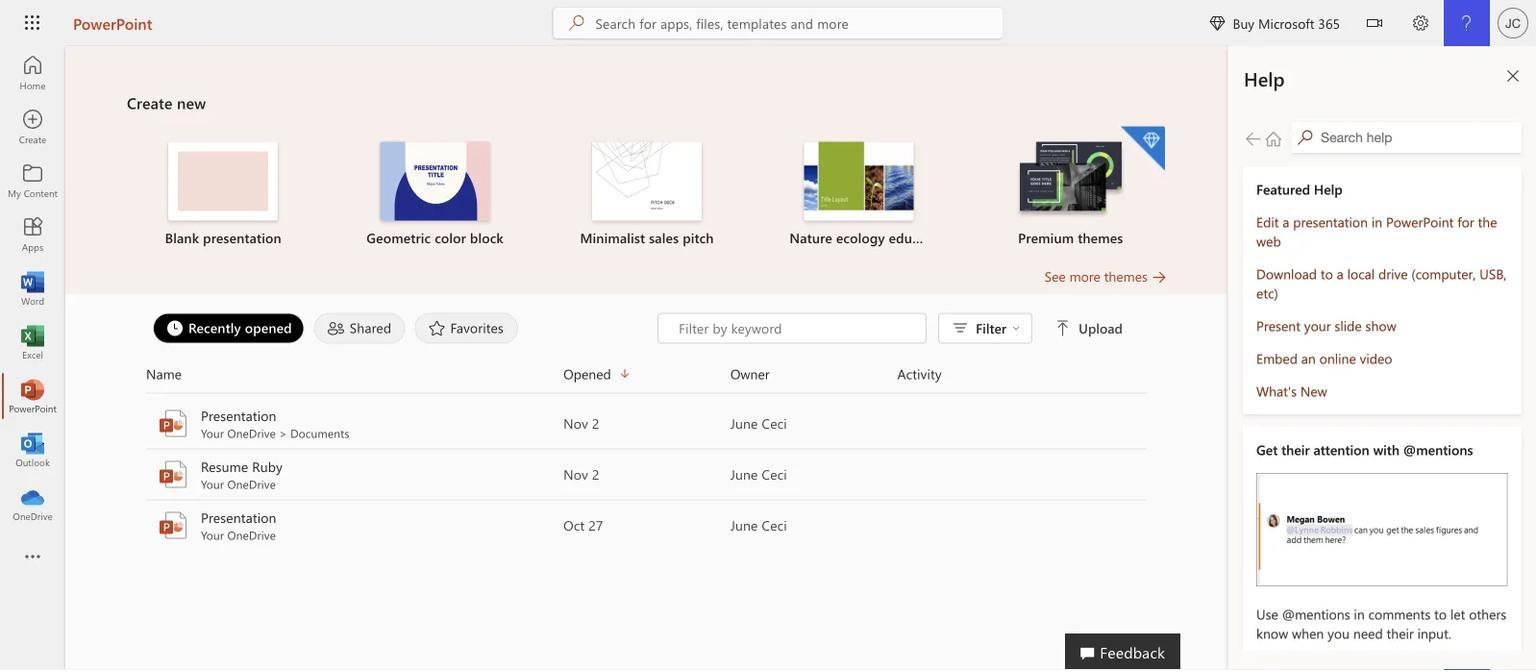 Task type: describe. For each thing, give the bounding box(es) containing it.
2 for presentation
[[592, 414, 599, 432]]

upload
[[1079, 319, 1123, 337]]

nov for presentation
[[564, 414, 588, 432]]

row inside create new main content
[[146, 363, 1148, 394]]

powerpoint image
[[158, 510, 188, 541]]

oct 27
[[564, 516, 603, 534]]

new
[[177, 92, 206, 113]]

powerpoint banner
[[0, 0, 1536, 50]]


[[1210, 15, 1225, 31]]

premium themes
[[1018, 229, 1123, 247]]

jc button
[[1490, 0, 1536, 46]]

recently opened
[[188, 319, 292, 336]]


[[1056, 321, 1071, 336]]

oct
[[564, 516, 585, 534]]

june ceci for presentation your onedrive > documents
[[731, 414, 787, 432]]

june for presentation your onedrive
[[731, 516, 758, 534]]

shared tab
[[309, 313, 410, 344]]

nov for resume ruby
[[564, 465, 588, 483]]

ceci for resume ruby your onedrive
[[762, 465, 787, 483]]

blank presentation element
[[129, 142, 318, 248]]

list inside create new main content
[[127, 125, 1167, 267]]

27
[[589, 516, 603, 534]]

view more apps image
[[23, 548, 42, 567]]

shared
[[350, 319, 391, 336]]

ceci for presentation your onedrive > documents
[[762, 414, 787, 432]]

minimalist sales pitch
[[580, 229, 714, 247]]

see more themes button
[[1045, 267, 1167, 286]]

365
[[1318, 14, 1340, 32]]

none search field inside powerpoint banner
[[553, 8, 1003, 38]]

>
[[279, 425, 287, 441]]

presentation
[[203, 229, 281, 247]]

apps image
[[23, 225, 42, 244]]

themes inside 'button'
[[1104, 267, 1148, 285]]

name resume ruby cell
[[146, 457, 564, 492]]

see
[[1045, 267, 1066, 285]]

2 help region from the left
[[1229, 46, 1536, 670]]

 upload
[[1056, 319, 1123, 337]]

block
[[470, 229, 504, 247]]

create new
[[127, 92, 206, 113]]


[[1367, 15, 1382, 31]]

filter
[[976, 319, 1007, 337]]

ruby
[[252, 458, 283, 475]]

minimalist
[[580, 229, 645, 247]]

june ceci for resume ruby your onedrive
[[731, 465, 787, 483]]

create
[[127, 92, 173, 113]]

create new main content
[[65, 46, 1229, 551]]

favorites element
[[415, 313, 518, 344]]

name
[[146, 365, 182, 383]]

shared element
[[314, 313, 405, 344]]

nature ecology education photo presentation element
[[764, 142, 953, 248]]

2 for resume ruby
[[592, 465, 599, 483]]

geometric color block image
[[380, 142, 490, 221]]

opened
[[245, 319, 292, 336]]

your inside "resume ruby your onedrive"
[[201, 476, 224, 492]]

help
[[1244, 65, 1285, 91]]

your for nov 2
[[201, 425, 224, 441]]

presentation for nov 2
[[201, 407, 276, 424]]

pitch
[[683, 229, 714, 247]]



Task type: locate. For each thing, give the bounding box(es) containing it.
name presentation cell down name resume ruby cell
[[146, 508, 564, 543]]

onedrive for nov 2
[[227, 425, 276, 441]]

row
[[146, 363, 1148, 394]]

powerpoint image
[[23, 386, 42, 406], [158, 408, 188, 439], [158, 459, 188, 490]]

name button
[[146, 363, 564, 385]]

your down the resume
[[201, 476, 224, 492]]

owner button
[[731, 363, 897, 385]]

owner
[[731, 365, 770, 383]]

geometric color block
[[367, 229, 504, 247]]

presentation inside presentation your onedrive > documents
[[201, 407, 276, 424]]

3 your from the top
[[201, 527, 224, 543]]

2 your from the top
[[201, 476, 224, 492]]

onedrive for oct 27
[[227, 527, 276, 543]]

2 vertical spatial onedrive
[[227, 527, 276, 543]]

create image
[[23, 117, 42, 137]]

premium templates diamond image
[[1121, 126, 1165, 171]]

documents
[[290, 425, 350, 441]]

2 vertical spatial your
[[201, 527, 224, 543]]

nov up oct
[[564, 465, 588, 483]]

presentation for oct 27
[[201, 509, 276, 526]]

2 down the opened on the bottom left of page
[[592, 414, 599, 432]]

1 onedrive from the top
[[227, 425, 276, 441]]

favorites
[[450, 319, 504, 336]]

1 june ceci from the top
[[731, 414, 787, 432]]

your
[[201, 425, 224, 441], [201, 476, 224, 492], [201, 527, 224, 543]]

your inside presentation your onedrive > documents
[[201, 425, 224, 441]]

activity, column 4 of 4 column header
[[897, 363, 1148, 385]]

1 vertical spatial june
[[731, 465, 758, 483]]

1 vertical spatial 2
[[592, 465, 599, 483]]

geometric color block element
[[341, 142, 530, 248]]

 button
[[1352, 0, 1398, 50]]

2 ceci from the top
[[762, 465, 787, 483]]

home image
[[23, 63, 42, 83]]

 buy microsoft 365
[[1210, 14, 1340, 32]]

nov 2
[[564, 414, 599, 432], [564, 465, 599, 483]]

outlook image
[[23, 440, 42, 460]]

2 up 27 at the bottom of page
[[592, 465, 599, 483]]

nov down the opened on the bottom left of page
[[564, 414, 588, 432]]

powerpoint image up outlook icon
[[23, 386, 42, 406]]

june for resume ruby your onedrive
[[731, 465, 758, 483]]

1 nov from the top
[[564, 414, 588, 432]]

june
[[731, 414, 758, 432], [731, 465, 758, 483], [731, 516, 758, 534]]

2 vertical spatial june
[[731, 516, 758, 534]]

1 vertical spatial presentation
[[201, 509, 276, 526]]

powerpoint image for presentation
[[158, 408, 188, 439]]

3 onedrive from the top
[[227, 527, 276, 543]]

0 vertical spatial your
[[201, 425, 224, 441]]

0 vertical spatial onedrive
[[227, 425, 276, 441]]

feedback button
[[1065, 634, 1181, 670]]

themes up see more themes
[[1078, 229, 1123, 247]]

0 vertical spatial name presentation cell
[[146, 406, 564, 441]]

2 june from the top
[[731, 465, 758, 483]]

2 vertical spatial powerpoint image
[[158, 459, 188, 490]]

themes right "more" on the right top of page
[[1104, 267, 1148, 285]]

name presentation cell for nov 2
[[146, 406, 564, 441]]

recently opened element
[[153, 313, 305, 344]]

onedrive inside presentation your onedrive
[[227, 527, 276, 543]]

presentation
[[201, 407, 276, 424], [201, 509, 276, 526]]

1 june from the top
[[731, 414, 758, 432]]

premium themes element
[[976, 126, 1165, 248]]

excel image
[[23, 333, 42, 352]]

powerpoint image up powerpoint image
[[158, 459, 188, 490]]

name presentation cell for oct 27
[[146, 508, 564, 543]]

nov
[[564, 414, 588, 432], [564, 465, 588, 483]]

0 vertical spatial nov 2
[[564, 414, 599, 432]]

your right powerpoint image
[[201, 527, 224, 543]]

3 ceci from the top
[[762, 516, 787, 534]]

0 vertical spatial june ceci
[[731, 414, 787, 432]]

0 vertical spatial themes
[[1078, 229, 1123, 247]]

1 help region from the left
[[1171, 46, 1536, 670]]

1 2 from the top
[[592, 414, 599, 432]]

ceci for presentation your onedrive
[[762, 516, 787, 534]]

1 ceci from the top
[[762, 414, 787, 432]]

1 vertical spatial ceci
[[762, 465, 787, 483]]

your up the resume
[[201, 425, 224, 441]]

2 presentation from the top
[[201, 509, 276, 526]]

2
[[592, 414, 599, 432], [592, 465, 599, 483]]

onedrive inside "resume ruby your onedrive"
[[227, 476, 276, 492]]

1 vertical spatial powerpoint image
[[158, 408, 188, 439]]

powerpoint image inside name resume ruby cell
[[158, 459, 188, 490]]

nov 2 down the opened on the bottom left of page
[[564, 414, 599, 432]]

0 vertical spatial powerpoint image
[[23, 386, 42, 406]]

None search field
[[553, 8, 1003, 38]]

row containing name
[[146, 363, 1148, 394]]

blank
[[165, 229, 199, 247]]

3 june from the top
[[731, 516, 758, 534]]

onedrive inside presentation your onedrive > documents
[[227, 425, 276, 441]]

2 onedrive from the top
[[227, 476, 276, 492]]

nov 2 for resume ruby
[[564, 465, 599, 483]]

1 presentation from the top
[[201, 407, 276, 424]]

june ceci
[[731, 414, 787, 432], [731, 465, 787, 483], [731, 516, 787, 534]]

navigation
[[0, 46, 65, 531]]

2 vertical spatial june ceci
[[731, 516, 787, 534]]

0 vertical spatial ceci
[[762, 414, 787, 432]]

displaying 3 out of 6 files. status
[[658, 313, 1127, 344]]

tab list
[[148, 313, 658, 344]]

Search box. Suggestions appear as you type. search field
[[596, 8, 1003, 38]]

2 name presentation cell from the top
[[146, 508, 564, 543]]

presentation up the resume
[[201, 407, 276, 424]]

powerpoint
[[73, 12, 152, 33]]

0 vertical spatial 2
[[592, 414, 599, 432]]

1 name presentation cell from the top
[[146, 406, 564, 441]]

1 vertical spatial june ceci
[[731, 465, 787, 483]]

resume ruby your onedrive
[[201, 458, 283, 492]]

presentation your onedrive > documents
[[201, 407, 350, 441]]

powerpoint image inside name presentation cell
[[158, 408, 188, 439]]

presentation down "resume ruby your onedrive"
[[201, 509, 276, 526]]

2 2 from the top
[[592, 465, 599, 483]]

your for oct 27
[[201, 527, 224, 543]]

more
[[1070, 267, 1101, 285]]

powerpoint image for resume
[[158, 459, 188, 490]]

help region
[[1171, 46, 1536, 670], [1229, 46, 1536, 670]]

favorites tab
[[410, 313, 523, 344]]

resume
[[201, 458, 248, 475]]

ceci
[[762, 414, 787, 432], [762, 465, 787, 483], [762, 516, 787, 534]]

1 vertical spatial onedrive
[[227, 476, 276, 492]]

list
[[127, 125, 1167, 267]]

onedrive left > at the bottom left
[[227, 425, 276, 441]]

my content image
[[23, 171, 42, 190]]

onedrive down ruby
[[227, 476, 276, 492]]

1 vertical spatial themes
[[1104, 267, 1148, 285]]

0 vertical spatial presentation
[[201, 407, 276, 424]]

activity
[[897, 365, 942, 383]]

sales
[[649, 229, 679, 247]]

nature ecology education photo presentation image
[[804, 142, 914, 221]]

word image
[[23, 279, 42, 298]]

name presentation cell down name button
[[146, 406, 564, 441]]

1 vertical spatial your
[[201, 476, 224, 492]]

june for presentation your onedrive > documents
[[731, 414, 758, 432]]


[[1012, 324, 1020, 332]]

buy
[[1233, 14, 1255, 32]]

0 vertical spatial nov
[[564, 414, 588, 432]]

minimalist sales pitch element
[[553, 142, 741, 248]]

powerpoint image down name
[[158, 408, 188, 439]]

2 nov from the top
[[564, 465, 588, 483]]

opened button
[[564, 363, 731, 385]]

Filter by keyword text field
[[677, 319, 916, 338]]

onedrive down "resume ruby your onedrive"
[[227, 527, 276, 543]]

onedrive
[[227, 425, 276, 441], [227, 476, 276, 492], [227, 527, 276, 543]]

jc
[[1505, 15, 1521, 30]]

2 vertical spatial ceci
[[762, 516, 787, 534]]

0 vertical spatial june
[[731, 414, 758, 432]]

opened
[[564, 365, 611, 383]]

2 nov 2 from the top
[[564, 465, 599, 483]]

nov 2 up oct 27 at the bottom of page
[[564, 465, 599, 483]]

onedrive image
[[23, 494, 42, 513]]

microsoft
[[1258, 14, 1315, 32]]

tab list inside create new main content
[[148, 313, 658, 344]]

name presentation cell
[[146, 406, 564, 441], [146, 508, 564, 543]]

1 your from the top
[[201, 425, 224, 441]]

your inside presentation your onedrive
[[201, 527, 224, 543]]

nov 2 for presentation
[[564, 414, 599, 432]]

blank presentation
[[165, 229, 281, 247]]

recently opened tab
[[148, 313, 309, 344]]

3 june ceci from the top
[[731, 516, 787, 534]]

premium
[[1018, 229, 1074, 247]]

premium themes image
[[1016, 142, 1126, 219]]

themes
[[1078, 229, 1123, 247], [1104, 267, 1148, 285]]

list containing blank presentation
[[127, 125, 1167, 267]]

geometric
[[367, 229, 431, 247]]

minimalist sales pitch image
[[592, 142, 702, 221]]

recently
[[188, 319, 241, 336]]

feedback
[[1100, 641, 1165, 662]]

tab list containing recently opened
[[148, 313, 658, 344]]

june ceci for presentation your onedrive
[[731, 516, 787, 534]]

see more themes
[[1045, 267, 1148, 285]]

filter 
[[976, 319, 1020, 337]]

1 vertical spatial nov 2
[[564, 465, 599, 483]]

color
[[435, 229, 466, 247]]

1 vertical spatial nov
[[564, 465, 588, 483]]

1 nov 2 from the top
[[564, 414, 599, 432]]

2 june ceci from the top
[[731, 465, 787, 483]]

1 vertical spatial name presentation cell
[[146, 508, 564, 543]]

presentation your onedrive
[[201, 509, 276, 543]]



Task type: vqa. For each thing, say whether or not it's contained in the screenshot.
the bottom Ceci
yes



